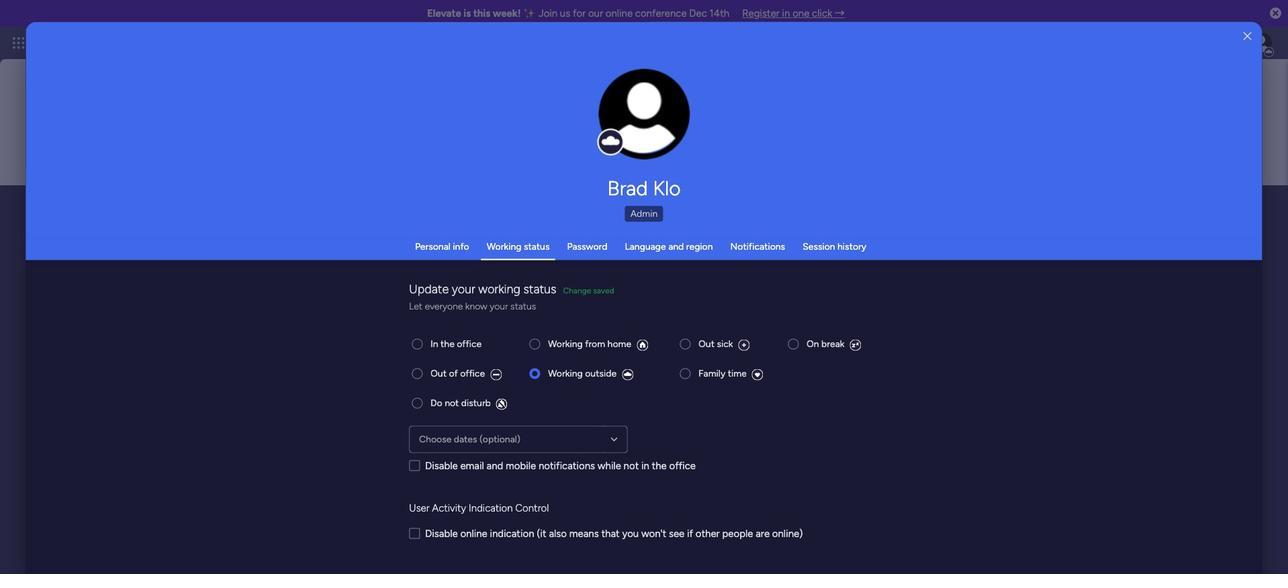 Task type: vqa. For each thing, say whether or not it's contained in the screenshot.
the topmost workspace
no



Task type: locate. For each thing, give the bounding box(es) containing it.
home
[[608, 338, 632, 350]]

preview image up disturb
[[490, 369, 502, 381]]

brad klo
[[608, 176, 681, 200]]

preview image for out sick
[[739, 340, 750, 351]]

your down working on the left
[[490, 300, 508, 312]]

office
[[457, 338, 482, 350], [460, 368, 485, 379], [669, 460, 696, 472]]

preview image for on break
[[850, 340, 862, 351]]

and left the region in the right top of the page
[[669, 241, 684, 252]]

online
[[606, 7, 633, 19], [460, 528, 488, 540]]

2 vertical spatial status
[[511, 300, 536, 312]]

0 horizontal spatial online
[[460, 528, 488, 540]]

register
[[742, 7, 780, 19]]

0 vertical spatial not
[[445, 397, 459, 409]]

status right working on the left
[[524, 281, 557, 296]]

the
[[441, 338, 455, 350], [652, 460, 667, 472]]

personal
[[415, 241, 451, 252]]

disable down choose
[[425, 460, 458, 472]]

online down user activity indication control
[[460, 528, 488, 540]]

1 horizontal spatial online
[[606, 7, 633, 19]]

language and region
[[625, 241, 713, 252]]

0 horizontal spatial in
[[642, 460, 650, 472]]

0 vertical spatial working
[[487, 241, 522, 252]]

disable
[[425, 460, 458, 472], [425, 528, 458, 540]]

let
[[409, 300, 423, 312]]

while
[[598, 460, 621, 472]]

working
[[487, 241, 522, 252], [548, 338, 583, 350], [548, 368, 583, 379]]

in right "while"
[[642, 460, 650, 472]]

1 vertical spatial and
[[487, 460, 503, 472]]

preview image right time on the bottom right
[[752, 369, 764, 381]]

disable for disable online indication (it also means that you won't see if other people are online)
[[425, 528, 458, 540]]

working for working outside
[[548, 368, 583, 379]]

session history link
[[803, 241, 867, 252]]

out
[[699, 338, 715, 350], [431, 368, 447, 379]]

working left from
[[548, 338, 583, 350]]

1 horizontal spatial change
[[616, 121, 646, 131]]

0 vertical spatial change
[[616, 121, 646, 131]]

2 disable from the top
[[425, 528, 458, 540]]

see
[[669, 528, 685, 540]]

disable down activity
[[425, 528, 458, 540]]

0 horizontal spatial and
[[487, 460, 503, 472]]

password
[[567, 241, 608, 252]]

the right the in
[[441, 338, 455, 350]]

means
[[569, 528, 599, 540]]

out for out sick
[[699, 338, 715, 350]]

you
[[622, 528, 639, 540]]

not
[[445, 397, 459, 409], [624, 460, 639, 472]]

also
[[549, 528, 567, 540]]

status
[[524, 241, 550, 252], [524, 281, 557, 296], [511, 300, 536, 312]]

preview image for family time
[[752, 369, 764, 381]]

1 horizontal spatial not
[[624, 460, 639, 472]]

notifications
[[539, 460, 595, 472]]

1 vertical spatial your
[[490, 300, 508, 312]]

register in one click → link
[[742, 7, 845, 19]]

control
[[515, 502, 549, 514]]

are
[[756, 528, 770, 540]]

klo
[[653, 176, 681, 200]]

None field
[[154, 192, 1234, 220]]

0 vertical spatial status
[[524, 241, 550, 252]]

preview image right break
[[850, 340, 862, 351]]

1 horizontal spatial out
[[699, 338, 715, 350]]

change left saved
[[563, 286, 591, 295]]

of
[[449, 368, 458, 379]]

admin
[[631, 208, 658, 219]]

0 horizontal spatial not
[[445, 397, 459, 409]]

preview image right disturb
[[496, 399, 508, 410]]

in
[[782, 7, 790, 19], [642, 460, 650, 472]]

0 vertical spatial and
[[669, 241, 684, 252]]

elevate is this week! ✨ join us for our online conference dec 14th
[[427, 7, 730, 19]]

2 vertical spatial working
[[548, 368, 583, 379]]

out left of at the left bottom of page
[[431, 368, 447, 379]]

0 horizontal spatial change
[[563, 286, 591, 295]]

not right do
[[445, 397, 459, 409]]

not right "while"
[[624, 460, 639, 472]]

1 vertical spatial working
[[548, 338, 583, 350]]

session
[[803, 241, 835, 252]]

user activity indication control
[[409, 502, 549, 514]]

working left the outside
[[548, 368, 583, 379]]

0 vertical spatial in
[[782, 7, 790, 19]]

0 vertical spatial the
[[441, 338, 455, 350]]

1 disable from the top
[[425, 460, 458, 472]]

update your working status change saved let everyone know your status
[[409, 281, 614, 312]]

working
[[479, 281, 521, 296]]

won't
[[642, 528, 667, 540]]

disable for disable email and mobile notifications while not in the office
[[425, 460, 458, 472]]

14th
[[710, 7, 730, 19]]

preview image for out of office
[[490, 369, 502, 381]]

preview image
[[637, 340, 648, 351], [739, 340, 750, 351], [850, 340, 862, 351], [490, 369, 502, 381], [752, 369, 764, 381], [496, 399, 508, 410]]

1 vertical spatial disable
[[425, 528, 458, 540]]

language and region link
[[625, 241, 713, 252]]

1 vertical spatial not
[[624, 460, 639, 472]]

personal info
[[415, 241, 469, 252]]

change up picture
[[616, 121, 646, 131]]

0 vertical spatial online
[[606, 7, 633, 19]]

preview image right sick on the bottom of the page
[[739, 340, 750, 351]]

status down working on the left
[[511, 300, 536, 312]]

change
[[616, 121, 646, 131], [563, 286, 591, 295]]

change inside 'change profile picture'
[[616, 121, 646, 131]]

in left one
[[782, 7, 790, 19]]

0 vertical spatial office
[[457, 338, 482, 350]]

1 vertical spatial the
[[652, 460, 667, 472]]

→
[[835, 7, 845, 19]]

1 vertical spatial in
[[642, 460, 650, 472]]

out left sick on the bottom of the page
[[699, 338, 715, 350]]

outside
[[585, 368, 617, 379]]

disable email and mobile notifications while not in the office
[[425, 460, 696, 472]]

preview image right home
[[637, 340, 648, 351]]

1 horizontal spatial the
[[652, 460, 667, 472]]

working outside
[[548, 368, 617, 379]]

0 vertical spatial disable
[[425, 460, 458, 472]]

history
[[838, 241, 867, 252]]

working up working on the left
[[487, 241, 522, 252]]

0 horizontal spatial your
[[452, 281, 476, 296]]

status left password link
[[524, 241, 550, 252]]

online right our
[[606, 7, 633, 19]]

1 vertical spatial change
[[563, 286, 591, 295]]

dates
[[454, 434, 477, 445]]

your up know
[[452, 281, 476, 296]]

activity
[[432, 502, 466, 514]]

online)
[[772, 528, 803, 540]]

on
[[807, 338, 819, 350]]

0 horizontal spatial out
[[431, 368, 447, 379]]

and right email
[[487, 460, 503, 472]]

the right "while"
[[652, 460, 667, 472]]

0 vertical spatial your
[[452, 281, 476, 296]]

1 vertical spatial office
[[460, 368, 485, 379]]

sick
[[717, 338, 733, 350]]

and
[[669, 241, 684, 252], [487, 460, 503, 472]]

your
[[452, 281, 476, 296], [490, 300, 508, 312]]

1 vertical spatial out
[[431, 368, 447, 379]]

0 vertical spatial out
[[699, 338, 715, 350]]

personal info link
[[415, 241, 469, 252]]



Task type: describe. For each thing, give the bounding box(es) containing it.
in the office
[[431, 338, 482, 350]]

region
[[686, 241, 713, 252]]

(optional)
[[480, 434, 521, 445]]

choose
[[419, 434, 452, 445]]

notifications link
[[731, 241, 785, 252]]

preview image
[[622, 369, 634, 381]]

dec
[[689, 7, 707, 19]]

brad klo button
[[460, 176, 829, 200]]

brad
[[608, 176, 648, 200]]

if
[[687, 528, 693, 540]]

1 image
[[1092, 28, 1104, 43]]

(it
[[537, 528, 547, 540]]

saved
[[593, 286, 614, 295]]

office for in the office
[[457, 338, 482, 350]]

✨
[[523, 7, 536, 19]]

mobile
[[506, 460, 536, 472]]

family
[[699, 368, 726, 379]]

our
[[588, 7, 603, 19]]

us
[[560, 7, 571, 19]]

picture
[[631, 133, 658, 143]]

other
[[696, 528, 720, 540]]

indication
[[469, 502, 513, 514]]

change inside update your working status change saved let everyone know your status
[[563, 286, 591, 295]]

brad klo image
[[1251, 32, 1272, 54]]

register in one click →
[[742, 7, 845, 19]]

choose dates (optional)
[[419, 434, 521, 445]]

indication
[[490, 528, 534, 540]]

change profile picture button
[[599, 69, 690, 160]]

join
[[539, 7, 558, 19]]

working from home
[[548, 338, 632, 350]]

do
[[431, 397, 443, 409]]

people
[[722, 528, 753, 540]]

working status
[[487, 241, 550, 252]]

change profile picture
[[616, 121, 673, 143]]

1 horizontal spatial your
[[490, 300, 508, 312]]

on break
[[807, 338, 845, 350]]

update
[[409, 281, 449, 296]]

in
[[431, 338, 438, 350]]

password link
[[567, 241, 608, 252]]

working for working status
[[487, 241, 522, 252]]

disturb
[[461, 397, 491, 409]]

preview image for working from home
[[637, 340, 648, 351]]

session history
[[803, 241, 867, 252]]

office for out of office
[[460, 368, 485, 379]]

notifications
[[731, 241, 785, 252]]

working for working from home
[[548, 338, 583, 350]]

from
[[585, 338, 605, 350]]

1 vertical spatial online
[[460, 528, 488, 540]]

out sick
[[699, 338, 733, 350]]

1 vertical spatial status
[[524, 281, 557, 296]]

select product image
[[12, 36, 26, 50]]

click
[[812, 7, 833, 19]]

info
[[453, 241, 469, 252]]

user
[[409, 502, 430, 514]]

working status link
[[487, 241, 550, 252]]

everyone
[[425, 300, 463, 312]]

family time
[[699, 368, 747, 379]]

0 horizontal spatial the
[[441, 338, 455, 350]]

is
[[464, 7, 471, 19]]

out of office
[[431, 368, 485, 379]]

2 vertical spatial office
[[669, 460, 696, 472]]

email
[[460, 460, 484, 472]]

one
[[793, 7, 810, 19]]

this
[[473, 7, 491, 19]]

that
[[602, 528, 620, 540]]

time
[[728, 368, 747, 379]]

elevate
[[427, 7, 461, 19]]

preview image for do not disturb
[[496, 399, 508, 410]]

know
[[465, 300, 488, 312]]

week!
[[493, 7, 521, 19]]

for
[[573, 7, 586, 19]]

break
[[822, 338, 845, 350]]

disable online indication (it also means that you won't see if other people are online)
[[425, 528, 803, 540]]

out for out of office
[[431, 368, 447, 379]]

1 horizontal spatial in
[[782, 7, 790, 19]]

conference
[[635, 7, 687, 19]]

do not disturb
[[431, 397, 491, 409]]

1 horizontal spatial and
[[669, 241, 684, 252]]

close image
[[1244, 31, 1252, 41]]

language
[[625, 241, 666, 252]]

profile
[[648, 121, 673, 131]]



